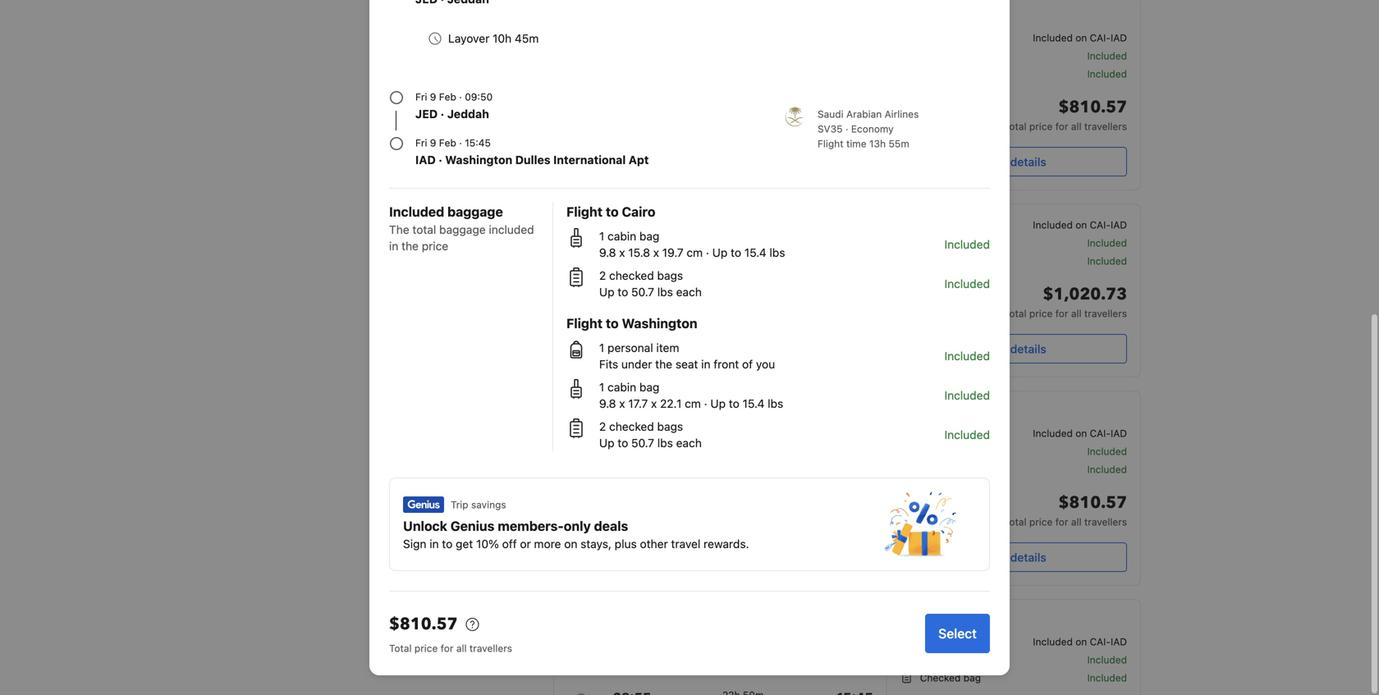 Task type: describe. For each thing, give the bounding box(es) containing it.
price inside the included baggage the total baggage included in the price
[[422, 239, 449, 253]]

arabian inside saudi arabian airlines sv35 · economy flight time 13h 55m
[[847, 108, 882, 120]]

· left the 09:50
[[459, 91, 462, 103]]

basic eco fare:
[[901, 615, 970, 627]]

off
[[502, 538, 517, 551]]

to inside 1 cabin bag 9.8 x 17.7 x 22.1 cm · up to 15.4 lbs
[[729, 397, 740, 411]]

airlines up fits
[[604, 341, 638, 352]]

. down the cairo
[[633, 236, 636, 247]]

$810.57 total price for all travellers for first view details button
[[1004, 96, 1128, 132]]

price for turkish airlines's view details button
[[1030, 308, 1053, 319]]

view for saudi arabian airlines
[[981, 551, 1008, 565]]

all for view details button associated with saudi arabian airlines
[[1072, 517, 1082, 528]]

for for turkish airlines's view details button
[[1056, 308, 1069, 319]]

layover 10h 45m
[[448, 32, 539, 45]]

fits
[[600, 358, 619, 371]]

. down 17.7
[[633, 423, 636, 434]]

apt
[[629, 153, 649, 167]]

cabin for 17.7
[[608, 381, 637, 394]]

travellers for view details button associated with saudi arabian airlines
[[1085, 517, 1128, 528]]

1 stop
[[730, 241, 758, 253]]

$810.57 for view details button associated with saudi arabian airlines
[[1059, 492, 1128, 515]]

view details for turkish airlines
[[981, 342, 1047, 356]]

saudi arabian airlines sv35 · economy flight time 13h 55m
[[818, 108, 919, 149]]

genius
[[451, 519, 495, 534]]

2 2 checked bags up to 50.7 lbs each from the top
[[600, 420, 702, 450]]

checked
[[920, 673, 961, 684]]

2 2 from the top
[[600, 420, 606, 434]]

total
[[413, 223, 436, 237]]

9.8 for 1 cabin bag 9.8 x 17.7 x 22.1 cm · up to 15.4 lbs
[[600, 397, 616, 411]]

1 for 1 personal item fits under the seat in front of you
[[600, 341, 605, 355]]

09:50
[[465, 91, 493, 103]]

1 cabin from the top
[[920, 237, 947, 249]]

x left 15.8
[[620, 246, 625, 260]]

1 personal item fits under the seat in front of you
[[600, 341, 776, 371]]

all for first view details button
[[1072, 121, 1082, 132]]

seat
[[676, 358, 698, 371]]

only
[[564, 519, 591, 534]]

stop
[[737, 241, 758, 253]]

bag inside "1 cabin bag 9.8 x 15.8 x 19.7 cm · up to 15.4 lbs"
[[640, 230, 660, 243]]

plus
[[615, 538, 637, 551]]

1 each from the top
[[676, 285, 702, 299]]

to up cai at the left of the page
[[618, 285, 629, 299]]

15:45
[[465, 137, 491, 149]]

economy
[[852, 123, 894, 135]]

10h
[[493, 32, 512, 45]]

flight for flight to washington
[[567, 316, 603, 331]]

2 personal from the top
[[920, 637, 961, 648]]

1 vertical spatial item
[[963, 428, 983, 439]]

washington inside fri 9 feb · 15:45 iad · washington dulles international apt
[[445, 153, 513, 167]]

15.4 lbs for 1 cabin bag 9.8 x 17.7 x 22.1 cm · up to 15.4 lbs
[[743, 397, 784, 411]]

9 inside iad . 9 feb
[[847, 105, 854, 117]]

eco
[[929, 615, 946, 627]]

9.8 for 1 cabin bag 9.8 x 15.8 x 19.7 cm · up to 15.4 lbs
[[600, 246, 616, 260]]

basic
[[901, 615, 926, 627]]

checked bag
[[920, 673, 982, 684]]

on inside "unlock genius members-only deals sign in to get 10% off or more on stays, plus other travel rewards."
[[564, 538, 578, 551]]

1 horizontal spatial washington
[[622, 316, 698, 331]]

15.4 lbs for 1 cabin bag 9.8 x 15.8 x 19.7 cm · up to 15.4 lbs
[[745, 246, 786, 260]]

17.7
[[629, 397, 648, 411]]

the
[[389, 223, 410, 237]]

8
[[638, 314, 644, 325]]

jed
[[416, 107, 438, 121]]

bag inside 1 cabin bag 9.8 x 17.7 x 22.1 cm · up to 15.4 lbs
[[640, 381, 660, 394]]

1 vertical spatial baggage
[[439, 223, 486, 237]]

1 2 checked bags up to 50.7 lbs each from the top
[[600, 269, 702, 299]]

$1,020.73 total price for all travellers
[[1004, 283, 1128, 319]]

55m
[[889, 138, 910, 149]]

cairo
[[622, 204, 656, 220]]

2 vertical spatial saudi
[[568, 528, 594, 540]]

2 vertical spatial arabian
[[596, 528, 632, 540]]

to down 17.7
[[618, 437, 629, 450]]

· right jed
[[441, 107, 445, 121]]

flight for flight to cairo
[[567, 204, 603, 220]]

up up cai at the left of the page
[[600, 285, 615, 299]]

included on cai-iad for first view details button
[[1033, 32, 1128, 44]]

22.1
[[660, 397, 682, 411]]

select
[[939, 626, 977, 642]]

up down fits
[[600, 437, 615, 450]]

feb inside 'fri 9 feb · 09:50 jed · jeddah'
[[439, 91, 457, 103]]

19.7
[[663, 246, 684, 260]]

4 for $810.57
[[638, 426, 645, 438]]

10:05
[[613, 294, 650, 310]]

1 cabin bag 9.8 x 15.8 x 19.7 cm · up to 15.4 lbs
[[600, 230, 786, 260]]

unlock genius members-only deals sign in to get 10% off or more on stays, plus other travel rewards.
[[403, 519, 750, 551]]

flight to cairo
[[567, 204, 656, 220]]

19:10 iad . 4 feb for $810.57
[[613, 407, 665, 438]]

fri for jed
[[416, 91, 427, 103]]

sv35
[[818, 123, 843, 135]]

10%
[[476, 538, 499, 551]]

3 cai- from the top
[[1090, 428, 1111, 439]]

turkish
[[568, 341, 601, 352]]

the inside 1 personal item fits under the seat in front of you
[[656, 358, 673, 371]]

18h 40m
[[724, 407, 764, 418]]

to inside "1 cabin bag 9.8 x 15.8 x 19.7 cm · up to 15.4 lbs"
[[731, 246, 742, 260]]

total for first view details button
[[1004, 121, 1027, 132]]

more
[[534, 538, 561, 551]]

turkish airlines
[[568, 341, 638, 352]]

for for view details button associated with saudi arabian airlines
[[1056, 517, 1069, 528]]

in for deals
[[430, 538, 439, 551]]

item inside 1 personal item fits under the seat in front of you
[[657, 341, 680, 355]]

included inside the included baggage the total baggage included in the price
[[389, 204, 445, 220]]

members-
[[498, 519, 564, 534]]

included baggage the total baggage included in the price
[[389, 204, 534, 253]]

cabin for 15.8
[[608, 230, 637, 243]]

1 for 1 stop
[[730, 241, 735, 253]]

for for first view details button
[[1056, 121, 1069, 132]]

19:10 for $1,020.73
[[613, 220, 648, 235]]

dulles
[[516, 153, 551, 167]]

2 50.7 lbs from the top
[[632, 437, 673, 450]]

· inside 1 cabin bag 9.8 x 17.7 x 22.1 cm · up to 15.4 lbs
[[704, 397, 708, 411]]

to up turkish airlines
[[606, 316, 619, 331]]

travel
[[671, 538, 701, 551]]

13h
[[870, 138, 886, 149]]

time
[[847, 138, 867, 149]]

total for view details button associated with saudi arabian airlines
[[1004, 517, 1027, 528]]

1 cabin bag 9.8 x 17.7 x 22.1 cm · up to 15.4 lbs
[[600, 381, 784, 411]]

jeddah
[[447, 107, 489, 121]]

stays,
[[581, 538, 612, 551]]

travellers for turkish airlines's view details button
[[1085, 308, 1128, 319]]

included on cai-iad for view details button associated with saudi arabian airlines
[[1033, 428, 1128, 439]]

front
[[714, 358, 739, 371]]

iad inside iad . 9 feb
[[822, 105, 839, 117]]

in for baggage
[[389, 239, 399, 253]]

x right 17.7
[[651, 397, 657, 411]]

2 included on cai-iad cabin bag from the top
[[920, 637, 1128, 666]]

to left the cairo
[[606, 204, 619, 220]]

19:10 iad . 4 feb for $1,020.73
[[613, 220, 665, 251]]

9 for jeddah
[[430, 91, 436, 103]]

sign
[[403, 538, 427, 551]]

4 for $1,020.73
[[638, 239, 645, 251]]

personal
[[608, 341, 654, 355]]

18h
[[724, 407, 740, 418]]

total for turkish airlines's view details button
[[1004, 308, 1027, 319]]

the inside the included baggage the total baggage included in the price
[[402, 239, 419, 253]]

· left the 15:45
[[459, 137, 462, 149]]

40m
[[743, 407, 764, 418]]



Task type: vqa. For each thing, say whether or not it's contained in the screenshot.
FLEXIBLE within the radio
no



Task type: locate. For each thing, give the bounding box(es) containing it.
cai
[[613, 314, 630, 325]]

rewards.
[[704, 538, 750, 551]]

of
[[743, 358, 753, 371]]

1 vertical spatial view details
[[981, 342, 1047, 356]]

1 vertical spatial checked
[[610, 420, 654, 434]]

for inside $1,020.73 total price for all travellers
[[1056, 308, 1069, 319]]

deals
[[594, 519, 629, 534]]

arabian
[[847, 108, 882, 120], [596, 266, 632, 278], [596, 528, 632, 540]]

saudi
[[818, 108, 844, 120], [568, 266, 594, 278], [568, 528, 594, 540]]

1 cabin from the top
[[608, 230, 637, 243]]

flight down the sv35
[[818, 138, 844, 149]]

baggage right total on the top of the page
[[439, 223, 486, 237]]

0 horizontal spatial in
[[389, 239, 399, 253]]

2 19:10 iad . 4 feb from the top
[[613, 407, 665, 438]]

washington
[[445, 153, 513, 167], [622, 316, 698, 331]]

price inside $1,020.73 total price for all travellers
[[1030, 308, 1053, 319]]

9 for washington dulles international apt
[[430, 137, 436, 149]]

saudi arabian airlines image
[[785, 107, 805, 126]]

1 vertical spatial in
[[702, 358, 711, 371]]

1 for 1 cabin bag 9.8 x 17.7 x 22.1 cm · up to 15.4 lbs
[[600, 381, 605, 394]]

1 cai- from the top
[[1090, 32, 1111, 44]]

trip savings
[[451, 499, 507, 511]]

. left 8 in the left of the page
[[632, 310, 635, 322]]

2 vertical spatial flight
[[567, 316, 603, 331]]

up inside 1 cabin bag 9.8 x 17.7 x 22.1 cm · up to 15.4 lbs
[[711, 397, 726, 411]]

feb inside fri 9 feb · 15:45 iad · washington dulles international apt
[[439, 137, 457, 149]]

arabian down 15.8
[[596, 266, 632, 278]]

in inside 1 personal item fits under the seat in front of you
[[702, 358, 711, 371]]

· right 19.7
[[706, 246, 710, 260]]

0 vertical spatial view
[[981, 155, 1008, 169]]

0 vertical spatial bags
[[658, 269, 683, 283]]

checked down 17.7
[[610, 420, 654, 434]]

0 vertical spatial personal item
[[920, 428, 983, 439]]

saudi up the sv35
[[818, 108, 844, 120]]

1 vertical spatial fri
[[416, 137, 427, 149]]

1 details from the top
[[1011, 155, 1047, 169]]

1 down flight to cairo
[[600, 230, 605, 243]]

19:10 left 22.1
[[613, 407, 648, 423]]

1 vertical spatial arabian
[[596, 266, 632, 278]]

each down 19.7
[[676, 285, 702, 299]]

1 vertical spatial personal
[[920, 637, 961, 648]]

cm for 22.1
[[685, 397, 701, 411]]

other
[[640, 538, 668, 551]]

1 vertical spatial 15.4 lbs
[[743, 397, 784, 411]]

0 vertical spatial personal
[[920, 428, 961, 439]]

0 vertical spatial details
[[1011, 155, 1047, 169]]

view
[[981, 155, 1008, 169], [981, 342, 1008, 356], [981, 551, 1008, 565]]

fri inside fri 9 feb · 15:45 iad · washington dulles international apt
[[416, 137, 427, 149]]

1 vertical spatial details
[[1011, 342, 1047, 356]]

1 included on cai-iad cabin bag from the top
[[920, 219, 1128, 249]]

baggage up included
[[448, 204, 503, 220]]

0 vertical spatial item
[[657, 341, 680, 355]]

0 vertical spatial checked
[[610, 269, 654, 283]]

feb inside 10:05 cai . 8 feb
[[647, 314, 664, 325]]

details for turkish airlines
[[1011, 342, 1047, 356]]

to
[[606, 204, 619, 220], [731, 246, 742, 260], [618, 285, 629, 299], [606, 316, 619, 331], [729, 397, 740, 411], [618, 437, 629, 450], [442, 538, 453, 551]]

2 each from the top
[[676, 437, 702, 450]]

1
[[600, 230, 605, 243], [730, 241, 735, 253], [600, 341, 605, 355], [600, 381, 605, 394]]

9.8 left 17.7
[[600, 397, 616, 411]]

feb up the economy
[[856, 105, 874, 117]]

feb inside iad . 9 feb
[[856, 105, 874, 117]]

1 vertical spatial saudi arabian airlines
[[568, 528, 669, 540]]

under
[[622, 358, 653, 371]]

0 vertical spatial fri
[[416, 91, 427, 103]]

cabin inside "1 cabin bag 9.8 x 15.8 x 19.7 cm · up to 15.4 lbs"
[[608, 230, 637, 243]]

1 vertical spatial bags
[[658, 420, 683, 434]]

washington down 10:05
[[622, 316, 698, 331]]

travellers for first view details button
[[1085, 121, 1128, 132]]

fri down jed
[[416, 137, 427, 149]]

x
[[620, 246, 625, 260], [654, 246, 660, 260], [620, 397, 625, 411], [651, 397, 657, 411]]

1 $810.57 total price for all travellers from the top
[[1004, 96, 1128, 132]]

.
[[842, 102, 845, 113], [633, 236, 636, 247], [632, 310, 635, 322], [633, 423, 636, 434]]

2 checked bags up to 50.7 lbs each
[[600, 269, 702, 299], [600, 420, 702, 450]]

you
[[756, 358, 776, 371]]

$810.57 region
[[389, 612, 913, 641]]

genius image
[[885, 492, 957, 558], [403, 497, 444, 513], [403, 497, 444, 513]]

flight down international
[[567, 204, 603, 220]]

arabian up the economy
[[847, 108, 882, 120]]

view for turkish airlines
[[981, 342, 1008, 356]]

15.4 lbs inside 1 cabin bag 9.8 x 17.7 x 22.1 cm · up to 15.4 lbs
[[743, 397, 784, 411]]

all for turkish airlines's view details button
[[1072, 308, 1082, 319]]

checked
[[610, 269, 654, 283], [610, 420, 654, 434]]

$810.57 for first view details button
[[1059, 96, 1128, 119]]

item
[[657, 341, 680, 355], [963, 428, 983, 439], [963, 637, 983, 648]]

the left seat
[[656, 358, 673, 371]]

up inside "1 cabin bag 9.8 x 15.8 x 19.7 cm · up to 15.4 lbs"
[[713, 246, 728, 260]]

to right 19.7
[[731, 246, 742, 260]]

1 vertical spatial $810.57 total price for all travellers
[[1004, 492, 1128, 528]]

· left 18h
[[704, 397, 708, 411]]

cm inside "1 cabin bag 9.8 x 15.8 x 19.7 cm · up to 15.4 lbs"
[[687, 246, 703, 260]]

0 horizontal spatial washington
[[445, 153, 513, 167]]

cm right 22.1
[[685, 397, 701, 411]]

9 up the economy
[[847, 105, 854, 117]]

2 saudi arabian airlines from the top
[[568, 528, 669, 540]]

checked down 15.8
[[610, 269, 654, 283]]

15.4 lbs inside "1 cabin bag 9.8 x 15.8 x 19.7 cm · up to 15.4 lbs"
[[745, 246, 786, 260]]

2 9.8 from the top
[[600, 397, 616, 411]]

on
[[1076, 32, 1088, 44], [1076, 219, 1088, 231], [1076, 428, 1088, 439], [564, 538, 578, 551], [1076, 637, 1088, 648]]

1 vertical spatial 9
[[847, 105, 854, 117]]

saudi down flight to cairo
[[568, 266, 594, 278]]

to left get
[[442, 538, 453, 551]]

4 left 19.7
[[638, 239, 645, 251]]

saudi inside saudi arabian airlines sv35 · economy flight time 13h 55m
[[818, 108, 844, 120]]

2 cai- from the top
[[1090, 219, 1111, 231]]

in right sign
[[430, 538, 439, 551]]

2 down fits
[[600, 420, 606, 434]]

saudi arabian airlines
[[568, 266, 669, 278], [568, 528, 669, 540]]

1 vertical spatial view
[[981, 342, 1008, 356]]

0 vertical spatial 2 checked bags up to 50.7 lbs each
[[600, 269, 702, 299]]

9.8 inside 1 cabin bag 9.8 x 17.7 x 22.1 cm · up to 15.4 lbs
[[600, 397, 616, 411]]

. up the sv35
[[842, 102, 845, 113]]

1 view details button from the top
[[901, 147, 1128, 177]]

details for saudi arabian airlines
[[1011, 551, 1047, 565]]

cai-
[[1090, 32, 1111, 44], [1090, 219, 1111, 231], [1090, 428, 1111, 439], [1090, 637, 1111, 648]]

0 vertical spatial $810.57
[[1059, 96, 1128, 119]]

19:10 iad . 4 feb
[[613, 220, 665, 251], [613, 407, 665, 438]]

0 vertical spatial cm
[[687, 246, 703, 260]]

0 vertical spatial 19:10
[[613, 220, 648, 235]]

0 vertical spatial flight
[[818, 138, 844, 149]]

1 personal item from the top
[[920, 428, 983, 439]]

price for first view details button
[[1030, 121, 1053, 132]]

included on cai-iad cabin bag down fare:
[[920, 637, 1128, 666]]

1 view from the top
[[981, 155, 1008, 169]]

1 bags from the top
[[658, 269, 683, 283]]

airlines down 15.8
[[635, 266, 669, 278]]

4 cai- from the top
[[1090, 637, 1111, 648]]

total price for all travellers
[[389, 643, 513, 655]]

unlock
[[403, 519, 448, 534]]

or
[[520, 538, 531, 551]]

15.4 lbs
[[745, 246, 786, 260], [743, 397, 784, 411]]

in right seat
[[702, 358, 711, 371]]

0 vertical spatial 2
[[600, 269, 606, 283]]

0 vertical spatial saudi
[[818, 108, 844, 120]]

3 view from the top
[[981, 551, 1008, 565]]

2 vertical spatial in
[[430, 538, 439, 551]]

in
[[389, 239, 399, 253], [702, 358, 711, 371], [430, 538, 439, 551]]

0 vertical spatial each
[[676, 285, 702, 299]]

fri 9 feb · 15:45 iad · washington dulles international apt
[[416, 137, 649, 167]]

2 checked bags up to 50.7 lbs each down 17.7
[[600, 420, 702, 450]]

$1,020.73
[[1044, 283, 1128, 306]]

in inside the included baggage the total baggage included in the price
[[389, 239, 399, 253]]

$810.57 total price for all travellers for view details button associated with saudi arabian airlines
[[1004, 492, 1128, 528]]

2 19:10 from the top
[[613, 407, 648, 423]]

to inside "unlock genius members-only deals sign in to get 10% off or more on stays, plus other travel rewards."
[[442, 538, 453, 551]]

view details
[[981, 155, 1047, 169], [981, 342, 1047, 356], [981, 551, 1047, 565]]

cm right 19.7
[[687, 246, 703, 260]]

1 19:10 from the top
[[613, 220, 648, 235]]

total inside $1,020.73 total price for all travellers
[[1004, 308, 1027, 319]]

1 vertical spatial 19:10 iad . 4 feb
[[613, 407, 665, 438]]

2
[[600, 269, 606, 283], [600, 420, 606, 434]]

0 vertical spatial 9.8
[[600, 246, 616, 260]]

the down "the"
[[402, 239, 419, 253]]

trip
[[451, 499, 469, 511]]

cabin
[[608, 230, 637, 243], [608, 381, 637, 394]]

1 vertical spatial cm
[[685, 397, 701, 411]]

19:10 up 15.8
[[613, 220, 648, 235]]

1 2 from the top
[[600, 269, 606, 283]]

select button
[[926, 614, 991, 654]]

personal
[[920, 428, 961, 439], [920, 637, 961, 648]]

2 included on cai-iad from the top
[[1033, 428, 1128, 439]]

up
[[713, 246, 728, 260], [600, 285, 615, 299], [711, 397, 726, 411], [600, 437, 615, 450]]

included
[[1033, 32, 1073, 44], [1088, 50, 1128, 62], [1088, 68, 1128, 80], [389, 204, 445, 220], [1033, 219, 1073, 231], [1088, 237, 1128, 249], [945, 238, 991, 251], [1088, 255, 1128, 267], [945, 277, 991, 291], [945, 349, 991, 363], [945, 389, 991, 402], [1033, 428, 1073, 439], [945, 428, 991, 442], [1088, 446, 1128, 457], [1088, 464, 1128, 476], [1033, 637, 1073, 648], [1088, 655, 1128, 666], [1088, 673, 1128, 684]]

2 details from the top
[[1011, 342, 1047, 356]]

1 vertical spatial included on cai-iad cabin bag
[[920, 637, 1128, 666]]

details
[[1011, 155, 1047, 169], [1011, 342, 1047, 356], [1011, 551, 1047, 565]]

2 cabin from the top
[[608, 381, 637, 394]]

0 vertical spatial the
[[402, 239, 419, 253]]

· inside "1 cabin bag 9.8 x 15.8 x 19.7 cm · up to 15.4 lbs"
[[706, 246, 710, 260]]

1 personal from the top
[[920, 428, 961, 439]]

price for view details button associated with saudi arabian airlines
[[1030, 517, 1053, 528]]

2 up 'flight to washington' at the top
[[600, 269, 606, 283]]

1 down fits
[[600, 381, 605, 394]]

0 vertical spatial included on cai-iad cabin bag
[[920, 219, 1128, 249]]

15.8
[[629, 246, 650, 260]]

1 saudi arabian airlines from the top
[[568, 266, 669, 278]]

all
[[1072, 121, 1082, 132], [1072, 308, 1082, 319], [1072, 517, 1082, 528], [457, 643, 467, 655]]

fri for iad
[[416, 137, 427, 149]]

in inside "unlock genius members-only deals sign in to get 10% off or more on stays, plus other travel rewards."
[[430, 538, 439, 551]]

1 for 1 cabin bag 9.8 x 15.8 x 19.7 cm · up to 15.4 lbs
[[600, 230, 605, 243]]

included on cai-iad
[[1033, 32, 1128, 44], [1033, 428, 1128, 439]]

cabin up 15.8
[[608, 230, 637, 243]]

2 view from the top
[[981, 342, 1008, 356]]

2 $810.57 total price for all travellers from the top
[[1004, 492, 1128, 528]]

9.8
[[600, 246, 616, 260], [600, 397, 616, 411]]

0 vertical spatial cabin
[[920, 237, 947, 249]]

4 down 17.7
[[638, 426, 645, 438]]

0 vertical spatial 19:10 iad . 4 feb
[[613, 220, 665, 251]]

3 view details from the top
[[981, 551, 1047, 565]]

fri inside 'fri 9 feb · 09:50 jed · jeddah'
[[416, 91, 427, 103]]

1 checked from the top
[[610, 269, 654, 283]]

bag
[[640, 230, 660, 243], [950, 237, 967, 249], [640, 381, 660, 394], [950, 655, 967, 666], [964, 673, 982, 684]]

personal item
[[920, 428, 983, 439], [920, 637, 983, 648]]

50.7 lbs up 8 in the left of the page
[[632, 285, 673, 299]]

$810.57 inside region
[[389, 614, 458, 636]]

1 inside "1 cabin bag 9.8 x 15.8 x 19.7 cm · up to 15.4 lbs"
[[600, 230, 605, 243]]

· down 'fri 9 feb · 09:50 jed · jeddah'
[[439, 153, 443, 167]]

cabin inside 1 cabin bag 9.8 x 17.7 x 22.1 cm · up to 15.4 lbs
[[608, 381, 637, 394]]

2 vertical spatial details
[[1011, 551, 1047, 565]]

2 personal item from the top
[[920, 637, 983, 648]]

flight up turkish
[[567, 316, 603, 331]]

get
[[456, 538, 473, 551]]

1 vertical spatial 50.7 lbs
[[632, 437, 673, 450]]

fri up jed
[[416, 91, 427, 103]]

2 fri from the top
[[416, 137, 427, 149]]

9 inside fri 9 feb · 15:45 iad · washington dulles international apt
[[430, 137, 436, 149]]

each down 22.1
[[676, 437, 702, 450]]

feb right 8 in the left of the page
[[647, 314, 664, 325]]

3 view details button from the top
[[901, 543, 1128, 572]]

1 vertical spatial 4
[[638, 426, 645, 438]]

saudi left the deals
[[568, 528, 594, 540]]

9 up jed
[[430, 91, 436, 103]]

1 vertical spatial cabin
[[608, 381, 637, 394]]

airlines left travel
[[635, 528, 669, 540]]

9 inside 'fri 9 feb · 09:50 jed · jeddah'
[[430, 91, 436, 103]]

2 vertical spatial view details button
[[901, 543, 1128, 572]]

10:05 cai . 8 feb
[[613, 294, 664, 325]]

1 fri from the top
[[416, 91, 427, 103]]

1 horizontal spatial the
[[656, 358, 673, 371]]

1 50.7 lbs from the top
[[632, 285, 673, 299]]

airlines up 55m
[[885, 108, 919, 120]]

1 vertical spatial included on cai-iad
[[1033, 428, 1128, 439]]

cabin up 17.7
[[608, 381, 637, 394]]

2 cabin from the top
[[920, 655, 947, 666]]

1 vertical spatial the
[[656, 358, 673, 371]]

0 vertical spatial cabin
[[608, 230, 637, 243]]

feb down 22.1
[[647, 426, 665, 438]]

4
[[638, 239, 645, 251], [638, 426, 645, 438]]

view details button
[[901, 147, 1128, 177], [901, 334, 1128, 364], [901, 543, 1128, 572]]

1 vertical spatial 19:10
[[613, 407, 648, 423]]

arabian right only
[[596, 528, 632, 540]]

2 vertical spatial $810.57
[[389, 614, 458, 636]]

fri 9 feb · 09:50 jed · jeddah
[[416, 91, 493, 121]]

to left 40m
[[729, 397, 740, 411]]

0 vertical spatial saudi arabian airlines
[[568, 266, 669, 278]]

included
[[489, 223, 534, 237]]

2 horizontal spatial in
[[702, 358, 711, 371]]

bags down 22.1
[[658, 420, 683, 434]]

0 vertical spatial arabian
[[847, 108, 882, 120]]

bags down 19.7
[[658, 269, 683, 283]]

$810.57 total price for all travellers
[[1004, 96, 1128, 132], [1004, 492, 1128, 528]]

up left 40m
[[711, 397, 726, 411]]

in down "the"
[[389, 239, 399, 253]]

1 inside 1 cabin bag 9.8 x 17.7 x 22.1 cm · up to 15.4 lbs
[[600, 381, 605, 394]]

. inside iad . 9 feb
[[842, 102, 845, 113]]

· inside saudi arabian airlines sv35 · economy flight time 13h 55m
[[846, 123, 849, 135]]

. inside 10:05 cai . 8 feb
[[632, 310, 635, 322]]

total
[[1004, 121, 1027, 132], [1004, 308, 1027, 319], [1004, 517, 1027, 528], [389, 643, 412, 655]]

cm
[[687, 246, 703, 260], [685, 397, 701, 411]]

washington down the 15:45
[[445, 153, 513, 167]]

1 left stop
[[730, 241, 735, 253]]

1 vertical spatial saudi
[[568, 266, 594, 278]]

travellers inside $1,020.73 total price for all travellers
[[1085, 308, 1128, 319]]

2 4 from the top
[[638, 426, 645, 438]]

1 4 from the top
[[638, 239, 645, 251]]

2 vertical spatial view
[[981, 551, 1008, 565]]

0 vertical spatial $810.57 total price for all travellers
[[1004, 96, 1128, 132]]

1 included on cai-iad from the top
[[1033, 32, 1128, 44]]

0 vertical spatial view details
[[981, 155, 1047, 169]]

1 inside 1 personal item fits under the seat in front of you
[[600, 341, 605, 355]]

2 view details button from the top
[[901, 334, 1128, 364]]

cm inside 1 cabin bag 9.8 x 17.7 x 22.1 cm · up to 15.4 lbs
[[685, 397, 701, 411]]

cm for 19.7
[[687, 246, 703, 260]]

included on cai-iad cabin bag up $1,020.73 total price for all travellers on the top right of the page
[[920, 219, 1128, 249]]

fare:
[[949, 615, 970, 627]]

· right the sv35
[[846, 123, 849, 135]]

0 vertical spatial 4
[[638, 239, 645, 251]]

0 vertical spatial included on cai-iad
[[1033, 32, 1128, 44]]

feb up jeddah
[[439, 91, 457, 103]]

9.8 left 15.8
[[600, 246, 616, 260]]

1 vertical spatial 9.8
[[600, 397, 616, 411]]

all inside $1,020.73 total price for all travellers
[[1072, 308, 1082, 319]]

1 vertical spatial cabin
[[920, 655, 947, 666]]

·
[[459, 91, 462, 103], [441, 107, 445, 121], [846, 123, 849, 135], [459, 137, 462, 149], [439, 153, 443, 167], [706, 246, 710, 260], [704, 397, 708, 411]]

0 vertical spatial in
[[389, 239, 399, 253]]

iad
[[1111, 32, 1128, 44], [822, 105, 839, 117], [416, 153, 436, 167], [1111, 219, 1128, 231], [613, 239, 630, 251], [613, 426, 630, 438], [1111, 428, 1128, 439], [1111, 637, 1128, 648]]

1 vertical spatial 2
[[600, 420, 606, 434]]

1 19:10 iad . 4 feb from the top
[[613, 220, 665, 251]]

bags
[[658, 269, 683, 283], [658, 420, 683, 434]]

1 view details from the top
[[981, 155, 1047, 169]]

9 down jed
[[430, 137, 436, 149]]

1 vertical spatial each
[[676, 437, 702, 450]]

1 vertical spatial view details button
[[901, 334, 1128, 364]]

2 vertical spatial view details
[[981, 551, 1047, 565]]

0 vertical spatial view details button
[[901, 147, 1128, 177]]

2 checked bags up to 50.7 lbs each down 15.8
[[600, 269, 702, 299]]

0 horizontal spatial the
[[402, 239, 419, 253]]

2 view details from the top
[[981, 342, 1047, 356]]

2 bags from the top
[[658, 420, 683, 434]]

flight inside saudi arabian airlines sv35 · economy flight time 13h 55m
[[818, 138, 844, 149]]

50.7 lbs down 17.7
[[632, 437, 673, 450]]

0 vertical spatial washington
[[445, 153, 513, 167]]

the
[[402, 239, 419, 253], [656, 358, 673, 371]]

9.8 inside "1 cabin bag 9.8 x 15.8 x 19.7 cm · up to 15.4 lbs"
[[600, 246, 616, 260]]

flight to washington
[[567, 316, 698, 331]]

savings
[[471, 499, 507, 511]]

3 details from the top
[[1011, 551, 1047, 565]]

0 vertical spatial 50.7 lbs
[[632, 285, 673, 299]]

1 vertical spatial $810.57
[[1059, 492, 1128, 515]]

1 horizontal spatial in
[[430, 538, 439, 551]]

international
[[554, 153, 626, 167]]

layover
[[448, 32, 490, 45]]

2 vertical spatial 9
[[430, 137, 436, 149]]

view details for saudi arabian airlines
[[981, 551, 1047, 565]]

1 vertical spatial washington
[[622, 316, 698, 331]]

iad . 9 feb
[[822, 102, 874, 117]]

x left 17.7
[[620, 397, 625, 411]]

feb down the cairo
[[647, 239, 665, 251]]

45m
[[515, 32, 539, 45]]

1 vertical spatial personal item
[[920, 637, 983, 648]]

view details button for turkish airlines
[[901, 334, 1128, 364]]

x left 19.7
[[654, 246, 660, 260]]

travellers
[[1085, 121, 1128, 132], [1085, 308, 1128, 319], [1085, 517, 1128, 528], [470, 643, 513, 655]]

1 vertical spatial 2 checked bags up to 50.7 lbs each
[[600, 420, 702, 450]]

19:10 for $810.57
[[613, 407, 648, 423]]

included on cai-iad cabin bag
[[920, 219, 1128, 249], [920, 637, 1128, 666]]

1 9.8 from the top
[[600, 246, 616, 260]]

1 up fits
[[600, 341, 605, 355]]

0 vertical spatial baggage
[[448, 204, 503, 220]]

2 vertical spatial item
[[963, 637, 983, 648]]

feb
[[439, 91, 457, 103], [856, 105, 874, 117], [439, 137, 457, 149], [647, 239, 665, 251], [647, 314, 664, 325], [647, 426, 665, 438]]

iad inside fri 9 feb · 15:45 iad · washington dulles international apt
[[416, 153, 436, 167]]

airlines inside saudi arabian airlines sv35 · economy flight time 13h 55m
[[885, 108, 919, 120]]

2 checked from the top
[[610, 420, 654, 434]]

view details button for saudi arabian airlines
[[901, 543, 1128, 572]]

feb left the 15:45
[[439, 137, 457, 149]]

up left 1 stop
[[713, 246, 728, 260]]

1 vertical spatial flight
[[567, 204, 603, 220]]

9
[[430, 91, 436, 103], [847, 105, 854, 117], [430, 137, 436, 149]]

0 vertical spatial 15.4 lbs
[[745, 246, 786, 260]]

0 vertical spatial 9
[[430, 91, 436, 103]]



